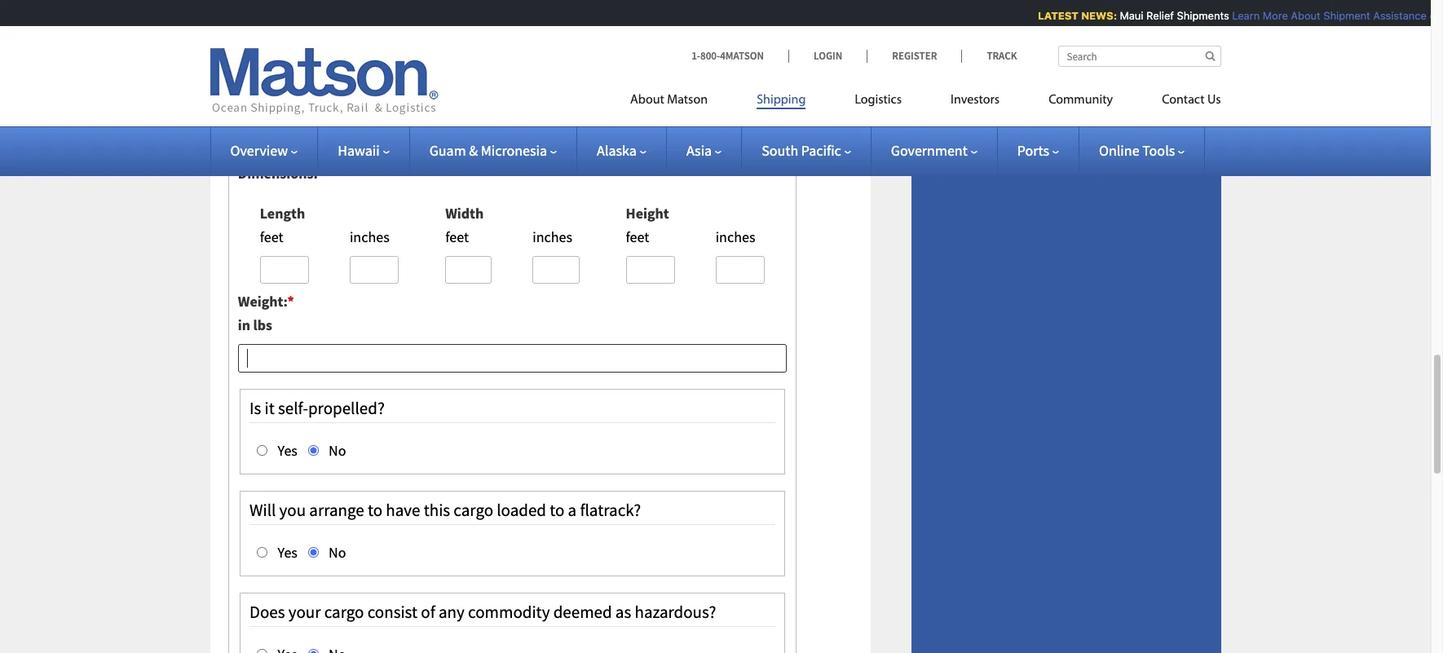 Task type: locate. For each thing, give the bounding box(es) containing it.
1 yes from the top
[[275, 441, 298, 460]]

dimensions:
[[238, 164, 317, 183]]

pacific
[[801, 141, 841, 160]]

overview link
[[230, 141, 298, 160]]

yes down will
[[275, 543, 298, 562]]

cargo right this
[[454, 499, 493, 521]]

0 vertical spatial about
[[1287, 9, 1316, 22]]

feet
[[260, 227, 283, 246], [445, 227, 469, 246], [626, 227, 649, 246]]

commodity
[[468, 601, 550, 623]]

news:
[[1077, 9, 1113, 22]]

2 horizontal spatial feet
[[626, 227, 649, 246]]

1 vertical spatial no
[[326, 543, 346, 562]]

community
[[1049, 94, 1113, 107]]

1-
[[692, 49, 700, 63]]

asia
[[687, 141, 712, 160]]

feet down "length"
[[260, 227, 283, 246]]

1 vertical spatial of
[[421, 601, 435, 623]]

inches for length
[[350, 227, 390, 246]]

Width text field
[[445, 256, 492, 284]]

consist
[[367, 601, 418, 623]]

self-
[[278, 397, 308, 419]]

dimensions: *
[[238, 164, 324, 183]]

government link
[[891, 141, 978, 160]]

contact us
[[1162, 94, 1221, 107]]

mm/dd/yyyy text field
[[238, 43, 787, 71]]

to
[[368, 499, 383, 521], [550, 499, 565, 521]]

no for arrange
[[326, 543, 346, 562]]

0 horizontal spatial inches
[[350, 227, 390, 246]]

maui
[[1115, 9, 1139, 22]]

0 vertical spatial yes
[[275, 441, 298, 460]]

Height text field
[[626, 256, 675, 284]]

0 horizontal spatial about
[[630, 94, 664, 107]]

move:
[[342, 15, 382, 33]]

matson
[[667, 94, 708, 107]]

what
[[238, 89, 271, 108]]

no down propelled?
[[326, 441, 346, 460]]

alaska
[[597, 141, 637, 160]]

1 horizontal spatial about
[[1287, 9, 1316, 22]]

top menu navigation
[[630, 86, 1221, 119]]

1 vertical spatial about
[[630, 94, 664, 107]]

relief
[[1142, 9, 1170, 22]]

1 horizontal spatial inches
[[533, 227, 573, 246]]

feet down height
[[626, 227, 649, 246]]

you
[[298, 89, 322, 108], [279, 499, 306, 521]]

2 no from the top
[[326, 543, 346, 562]]

1 horizontal spatial feet
[[445, 227, 469, 246]]

2 yes from the top
[[275, 543, 298, 562]]

4matson
[[720, 49, 764, 63]]

alaska link
[[597, 141, 647, 160]]

2 horizontal spatial inches
[[716, 227, 756, 246]]

1 inches from the left
[[350, 227, 390, 246]]

yes
[[275, 441, 298, 460], [275, 543, 298, 562]]

0 vertical spatial cargo
[[454, 499, 493, 521]]

800-
[[700, 49, 720, 63]]

about left matson
[[630, 94, 664, 107]]

None text field
[[238, 118, 787, 146], [533, 256, 579, 284], [716, 256, 765, 284], [238, 118, 787, 146], [533, 256, 579, 284], [716, 256, 765, 284]]

to left "have" on the bottom of the page
[[368, 499, 383, 521]]

1 horizontal spatial to
[[550, 499, 565, 521]]

about right more on the top
[[1287, 9, 1316, 22]]

of right date
[[326, 15, 339, 33]]

0 horizontal spatial cargo
[[324, 601, 364, 623]]

search image
[[1206, 51, 1215, 61]]

inches for width
[[533, 227, 573, 246]]

arrange
[[309, 499, 364, 521]]

1 vertical spatial you
[[279, 499, 306, 521]]

None text field
[[350, 256, 399, 284], [238, 344, 787, 372], [350, 256, 399, 284], [238, 344, 787, 372]]

1 vertical spatial yes
[[275, 543, 298, 562]]

about
[[1287, 9, 1316, 22], [630, 94, 664, 107]]

overview
[[230, 141, 288, 160]]

*
[[382, 15, 389, 33], [387, 89, 394, 108], [317, 164, 324, 183], [287, 292, 294, 311]]

investors link
[[926, 86, 1024, 119]]

does
[[250, 601, 285, 623]]

guam
[[429, 141, 466, 160]]

None radio
[[257, 547, 267, 558], [308, 547, 318, 558], [308, 649, 318, 653], [257, 547, 267, 558], [308, 547, 318, 558], [308, 649, 318, 653]]

cargo right your
[[324, 601, 364, 623]]

width
[[445, 204, 484, 223]]

no down arrange
[[326, 543, 346, 562]]

planned
[[238, 15, 291, 33]]

south pacific link
[[762, 141, 851, 160]]

None search field
[[1058, 46, 1221, 67]]

inches
[[350, 227, 390, 246], [533, 227, 573, 246], [716, 227, 756, 246]]

0 vertical spatial of
[[326, 15, 339, 33]]

feet down width
[[445, 227, 469, 246]]

login
[[814, 49, 843, 63]]

* inside weight: * in lbs
[[287, 292, 294, 311]]

you right will
[[279, 499, 306, 521]]

weight: * in lbs
[[238, 292, 294, 334]]

2 feet from the left
[[445, 227, 469, 246]]

about matson link
[[630, 86, 732, 119]]

0 horizontal spatial to
[[368, 499, 383, 521]]

of left the any
[[421, 601, 435, 623]]

learn more about shipment assistance or c link
[[1228, 9, 1443, 22]]

register
[[892, 49, 937, 63]]

online tools link
[[1099, 141, 1185, 160]]

3 feet from the left
[[626, 227, 649, 246]]

0 horizontal spatial feet
[[260, 227, 283, 246]]

micronesia
[[481, 141, 547, 160]]

shipping link
[[732, 86, 831, 119]]

no
[[326, 441, 346, 460], [326, 543, 346, 562]]

guam & micronesia
[[429, 141, 547, 160]]

it
[[265, 397, 275, 419]]

loaded
[[497, 499, 546, 521]]

yes down self-
[[275, 441, 298, 460]]

in
[[238, 316, 250, 334]]

None radio
[[257, 445, 267, 456], [308, 445, 318, 456], [257, 649, 267, 653], [257, 445, 267, 456], [308, 445, 318, 456], [257, 649, 267, 653]]

0 vertical spatial no
[[326, 441, 346, 460]]

1 feet from the left
[[260, 227, 283, 246]]

any
[[439, 601, 465, 623]]

cargo
[[454, 499, 493, 521], [324, 601, 364, 623]]

yes for you
[[275, 543, 298, 562]]

1 no from the top
[[326, 441, 346, 460]]

you right are at the top
[[298, 89, 322, 108]]

2 inches from the left
[[533, 227, 573, 246]]

0 horizontal spatial of
[[326, 15, 339, 33]]

logistics
[[855, 94, 902, 107]]

3 inches from the left
[[716, 227, 756, 246]]

tools
[[1143, 141, 1175, 160]]

to left a on the left bottom of page
[[550, 499, 565, 521]]

have
[[386, 499, 420, 521]]

hawaii
[[338, 141, 380, 160]]

track link
[[962, 49, 1017, 63]]

c
[[1438, 9, 1443, 22]]

this
[[424, 499, 450, 521]]

login link
[[789, 49, 867, 63]]

shipment
[[1319, 9, 1366, 22]]

investors
[[951, 94, 1000, 107]]

Search search field
[[1058, 46, 1221, 67]]



Task type: vqa. For each thing, say whether or not it's contained in the screenshot.
Asia link
yes



Task type: describe. For each thing, give the bounding box(es) containing it.
flatrack?
[[580, 499, 641, 521]]

latest
[[1033, 9, 1074, 22]]

south
[[762, 141, 799, 160]]

date
[[294, 15, 323, 33]]

register link
[[867, 49, 962, 63]]

as
[[616, 601, 631, 623]]

assistance
[[1369, 9, 1422, 22]]

feet for width
[[445, 227, 469, 246]]

deemed
[[553, 601, 612, 623]]

government
[[891, 141, 968, 160]]

logistics link
[[831, 86, 926, 119]]

length
[[260, 204, 305, 223]]

feet for height
[[626, 227, 649, 246]]

no for self-
[[326, 441, 346, 460]]

or
[[1425, 9, 1435, 22]]

lbs
[[253, 316, 272, 334]]

weight:
[[238, 292, 287, 311]]

guam & micronesia link
[[429, 141, 557, 160]]

community link
[[1024, 86, 1138, 119]]

is it self-propelled?
[[250, 397, 385, 419]]

feet for length
[[260, 227, 283, 246]]

learn
[[1228, 9, 1255, 22]]

asia link
[[687, 141, 722, 160]]

inches for height
[[716, 227, 756, 246]]

does your cargo  consist of any commodity deemed as hazardous?
[[250, 601, 716, 623]]

a
[[568, 499, 577, 521]]

propelled?
[[308, 397, 385, 419]]

&
[[469, 141, 478, 160]]

shipping
[[757, 94, 806, 107]]

1 horizontal spatial cargo
[[454, 499, 493, 521]]

height
[[626, 204, 669, 223]]

online
[[1099, 141, 1140, 160]]

hazardous?
[[635, 601, 716, 623]]

more
[[1258, 9, 1284, 22]]

are
[[274, 89, 295, 108]]

about inside top menu navigation
[[630, 94, 664, 107]]

your
[[288, 601, 321, 623]]

contact us link
[[1138, 86, 1221, 119]]

latest news: maui relief shipments learn more about shipment assistance or c
[[1033, 9, 1443, 22]]

ports
[[1018, 141, 1050, 160]]

1-800-4matson link
[[692, 49, 789, 63]]

contact
[[1162, 94, 1205, 107]]

is
[[250, 397, 261, 419]]

online tools
[[1099, 141, 1175, 160]]

yes for it
[[275, 441, 298, 460]]

2 to from the left
[[550, 499, 565, 521]]

us
[[1208, 94, 1221, 107]]

blue matson logo with ocean, shipping, truck, rail and logistics written beneath it. image
[[210, 48, 438, 115]]

will you arrange to  have this cargo loaded to a flatrack?
[[250, 499, 641, 521]]

hawaii link
[[338, 141, 390, 160]]

ports link
[[1018, 141, 1059, 160]]

1-800-4matson
[[692, 49, 764, 63]]

about matson
[[630, 94, 708, 107]]

0 vertical spatial you
[[298, 89, 322, 108]]

what are you shipping? *
[[238, 89, 394, 108]]

south pacific
[[762, 141, 841, 160]]

shipping?
[[325, 89, 387, 108]]

will
[[250, 499, 276, 521]]

1 to from the left
[[368, 499, 383, 521]]

track
[[987, 49, 1017, 63]]

1 vertical spatial cargo
[[324, 601, 364, 623]]

planned date of move: *
[[238, 15, 389, 33]]

shipments
[[1173, 9, 1225, 22]]

Length text field
[[260, 256, 309, 284]]

1 horizontal spatial of
[[421, 601, 435, 623]]



